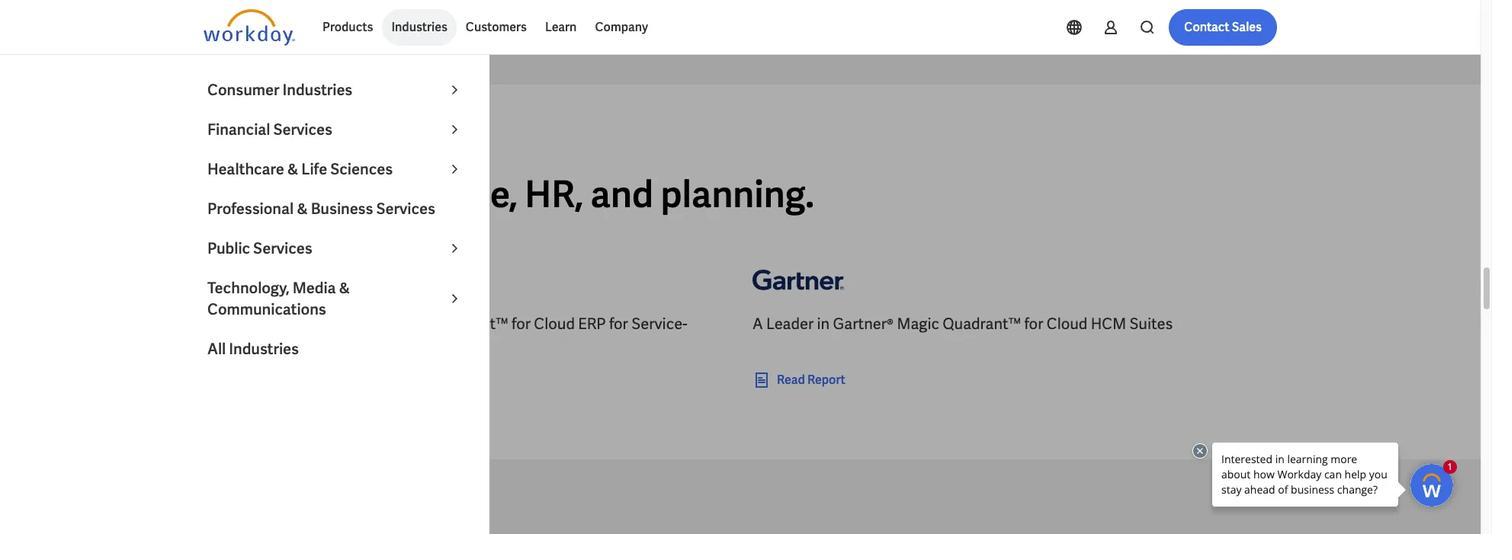 Task type: describe. For each thing, give the bounding box(es) containing it.
suites
[[1130, 315, 1173, 334]]

2 cloud from the left
[[1047, 315, 1088, 334]]

technology, media & communications button
[[198, 269, 473, 330]]

learn
[[545, 19, 577, 35]]

and
[[591, 171, 654, 218]]

cloud inside a leader in 2023 gartner® magic quadrant™ for cloud erp for service- centric enterprises
[[534, 315, 575, 334]]

professional & business services
[[207, 199, 436, 219]]

go to the homepage image
[[204, 9, 295, 46]]

2 quadrant™ from the left
[[943, 315, 1022, 334]]

& inside technology, media & communications
[[339, 278, 350, 298]]

all
[[207, 339, 226, 359]]

services for financial services
[[273, 120, 333, 140]]

life
[[302, 159, 327, 179]]

healthcare & life sciences button
[[198, 150, 473, 189]]

contact sales
[[1185, 19, 1262, 35]]

public
[[207, 239, 250, 259]]

enterprises
[[258, 336, 337, 356]]

quadrant™ inside a leader in 2023 gartner® magic quadrant™ for cloud erp for service- centric enterprises
[[430, 315, 509, 334]]

& for life
[[287, 159, 299, 179]]

healthcare & life sciences
[[207, 159, 393, 179]]

a leader in finance, hr, and planning.
[[204, 171, 815, 218]]

a for a leader in finance, hr, and planning.
[[204, 171, 229, 218]]

2023
[[284, 315, 317, 334]]

read
[[777, 373, 805, 389]]

gartner® inside a leader in 2023 gartner® magic quadrant™ for cloud erp for service- centric enterprises
[[320, 315, 381, 334]]

financial services button
[[198, 110, 473, 150]]

sales
[[1233, 19, 1262, 35]]

a for a leader in gartner® magic quadrant™ for cloud hcm suites
[[753, 315, 763, 334]]

financial services
[[207, 120, 333, 140]]

communications
[[207, 300, 326, 320]]

in for gartner®
[[817, 315, 830, 334]]

services for public services
[[253, 239, 313, 259]]

a leader in gartner® magic quadrant™ for cloud hcm suites
[[753, 315, 1173, 334]]

in for finance,
[[348, 171, 379, 218]]

analysts
[[237, 135, 291, 148]]

read report
[[777, 373, 846, 389]]

leader for a leader in 2023 gartner® magic quadrant™ for cloud erp for service- centric enterprises
[[217, 315, 265, 334]]

hr,
[[525, 171, 584, 218]]

company
[[595, 19, 648, 35]]

technology,
[[207, 278, 290, 298]]

leader
[[236, 171, 341, 218]]

a for a leader in 2023 gartner® magic quadrant™ for cloud erp for service- centric enterprises
[[204, 315, 214, 334]]

consumer industries button
[[198, 70, 473, 110]]

consumer
[[207, 80, 280, 100]]

contact
[[1185, 19, 1230, 35]]



Task type: vqa. For each thing, say whether or not it's contained in the screenshot.
A Leader in Gartner® Magic Quadrant™ for Cloud HCM Suites A
yes



Task type: locate. For each thing, give the bounding box(es) containing it.
professional & business services link
[[198, 189, 473, 229]]

1 quadrant™ from the left
[[430, 315, 509, 334]]

1 gartner image from the left
[[204, 259, 295, 302]]

hcm
[[1091, 315, 1127, 334]]

0 horizontal spatial magic
[[384, 315, 427, 334]]

&
[[287, 159, 299, 179], [297, 199, 308, 219], [339, 278, 350, 298]]

planning.
[[661, 171, 815, 218]]

0 horizontal spatial in
[[268, 315, 281, 334]]

1 horizontal spatial leader
[[767, 315, 814, 334]]

learn button
[[536, 9, 586, 46]]

1 horizontal spatial gartner®
[[833, 315, 894, 334]]

cloud left hcm
[[1047, 315, 1088, 334]]

& inside dropdown button
[[287, 159, 299, 179]]

1 vertical spatial industries
[[283, 80, 353, 100]]

service-
[[632, 315, 688, 334]]

quadrant™
[[430, 315, 509, 334], [943, 315, 1022, 334]]

2 vertical spatial services
[[253, 239, 313, 259]]

healthcare
[[207, 159, 284, 179]]

industries for consumer industries
[[283, 80, 353, 100]]

cloud
[[534, 315, 575, 334], [1047, 315, 1088, 334]]

a leader in 2023 gartner® magic quadrant™ for cloud erp for service- centric enterprises
[[204, 315, 688, 356]]

magic inside a leader in 2023 gartner® magic quadrant™ for cloud erp for service- centric enterprises
[[384, 315, 427, 334]]

centric
[[204, 336, 255, 356]]

cloud left erp
[[534, 315, 575, 334]]

financial
[[207, 120, 270, 140]]

industries
[[392, 19, 448, 35], [283, 80, 353, 100], [229, 339, 299, 359]]

for
[[512, 315, 531, 334], [609, 315, 629, 334], [1025, 315, 1044, 334]]

1 horizontal spatial in
[[348, 171, 379, 218]]

products button
[[314, 9, 382, 46]]

customers
[[466, 19, 527, 35]]

finance,
[[386, 171, 518, 218]]

for right erp
[[609, 315, 629, 334]]

2 magic from the left
[[897, 315, 940, 334]]

3 for from the left
[[1025, 315, 1044, 334]]

contact sales link
[[1170, 9, 1278, 46]]

industries down communications
[[229, 339, 299, 359]]

1 gartner® from the left
[[320, 315, 381, 334]]

industries inside industries dropdown button
[[392, 19, 448, 35]]

in for 2023
[[268, 315, 281, 334]]

what analysts say
[[204, 135, 313, 148]]

gartner® up report
[[833, 315, 894, 334]]

& right media
[[339, 278, 350, 298]]

& down healthcare & life sciences
[[297, 199, 308, 219]]

& left life
[[287, 159, 299, 179]]

industries right products
[[392, 19, 448, 35]]

0 vertical spatial &
[[287, 159, 299, 179]]

0 horizontal spatial leader
[[217, 315, 265, 334]]

2 vertical spatial &
[[339, 278, 350, 298]]

1 for from the left
[[512, 315, 531, 334]]

all industries link
[[198, 330, 473, 369]]

services
[[273, 120, 333, 140], [376, 199, 436, 219], [253, 239, 313, 259]]

services up technology, media & communications
[[253, 239, 313, 259]]

0 horizontal spatial quadrant™
[[430, 315, 509, 334]]

0 vertical spatial industries
[[392, 19, 448, 35]]

sciences
[[330, 159, 393, 179]]

say
[[294, 135, 313, 148]]

leader
[[217, 315, 265, 334], [767, 315, 814, 334]]

consumer industries
[[207, 80, 353, 100]]

2 gartner image from the left
[[753, 259, 844, 302]]

0 horizontal spatial gartner®
[[320, 315, 381, 334]]

1 horizontal spatial gartner image
[[753, 259, 844, 302]]

in
[[348, 171, 379, 218], [268, 315, 281, 334], [817, 315, 830, 334]]

public services button
[[198, 229, 473, 269]]

magic
[[384, 315, 427, 334], [897, 315, 940, 334]]

2 gartner® from the left
[[833, 315, 894, 334]]

gartner image for gartner®
[[753, 259, 844, 302]]

all industries
[[207, 339, 299, 359]]

leader up read
[[767, 315, 814, 334]]

industries button
[[382, 9, 457, 46]]

a down what
[[204, 171, 229, 218]]

customers button
[[457, 9, 536, 46]]

industries for all industries
[[229, 339, 299, 359]]

in inside a leader in 2023 gartner® magic quadrant™ for cloud erp for service- centric enterprises
[[268, 315, 281, 334]]

a up read report link at the right bottom of page
[[753, 315, 763, 334]]

gartner®
[[320, 315, 381, 334], [833, 315, 894, 334]]

0 vertical spatial services
[[273, 120, 333, 140]]

gartner image for 2023
[[204, 259, 295, 302]]

2 for from the left
[[609, 315, 629, 334]]

1 horizontal spatial magic
[[897, 315, 940, 334]]

1 magic from the left
[[384, 315, 427, 334]]

2 vertical spatial industries
[[229, 339, 299, 359]]

services up healthcare & life sciences
[[273, 120, 333, 140]]

1 vertical spatial &
[[297, 199, 308, 219]]

gartner image
[[204, 259, 295, 302], [753, 259, 844, 302]]

2 leader from the left
[[767, 315, 814, 334]]

professional
[[207, 199, 294, 219]]

0 horizontal spatial cloud
[[534, 315, 575, 334]]

for left erp
[[512, 315, 531, 334]]

business
[[311, 199, 373, 219]]

erp
[[578, 315, 606, 334]]

media
[[293, 278, 336, 298]]

0 horizontal spatial for
[[512, 315, 531, 334]]

a inside a leader in 2023 gartner® magic quadrant™ for cloud erp for service- centric enterprises
[[204, 315, 214, 334]]

1 horizontal spatial quadrant™
[[943, 315, 1022, 334]]

1 leader from the left
[[217, 315, 265, 334]]

1 horizontal spatial cloud
[[1047, 315, 1088, 334]]

2 horizontal spatial in
[[817, 315, 830, 334]]

company button
[[586, 9, 658, 46]]

0 horizontal spatial gartner image
[[204, 259, 295, 302]]

a up all
[[204, 315, 214, 334]]

products
[[323, 19, 373, 35]]

1 cloud from the left
[[534, 315, 575, 334]]

1 vertical spatial services
[[376, 199, 436, 219]]

a
[[204, 171, 229, 218], [204, 315, 214, 334], [753, 315, 763, 334]]

report
[[808, 373, 846, 389]]

leader inside a leader in 2023 gartner® magic quadrant™ for cloud erp for service- centric enterprises
[[217, 315, 265, 334]]

gartner® right 2023
[[320, 315, 381, 334]]

2 horizontal spatial for
[[1025, 315, 1044, 334]]

what
[[204, 135, 235, 148]]

industries inside all industries link
[[229, 339, 299, 359]]

public services
[[207, 239, 313, 259]]

services down the "sciences"
[[376, 199, 436, 219]]

1 horizontal spatial for
[[609, 315, 629, 334]]

read report link
[[753, 372, 846, 390]]

leader up the centric
[[217, 315, 265, 334]]

technology, media & communications
[[207, 278, 350, 320]]

for left hcm
[[1025, 315, 1044, 334]]

industries up financial services dropdown button in the top left of the page
[[283, 80, 353, 100]]

leader for a leader in gartner® magic quadrant™ for cloud hcm suites
[[767, 315, 814, 334]]

industries inside consumer industries dropdown button
[[283, 80, 353, 100]]

& for business
[[297, 199, 308, 219]]



